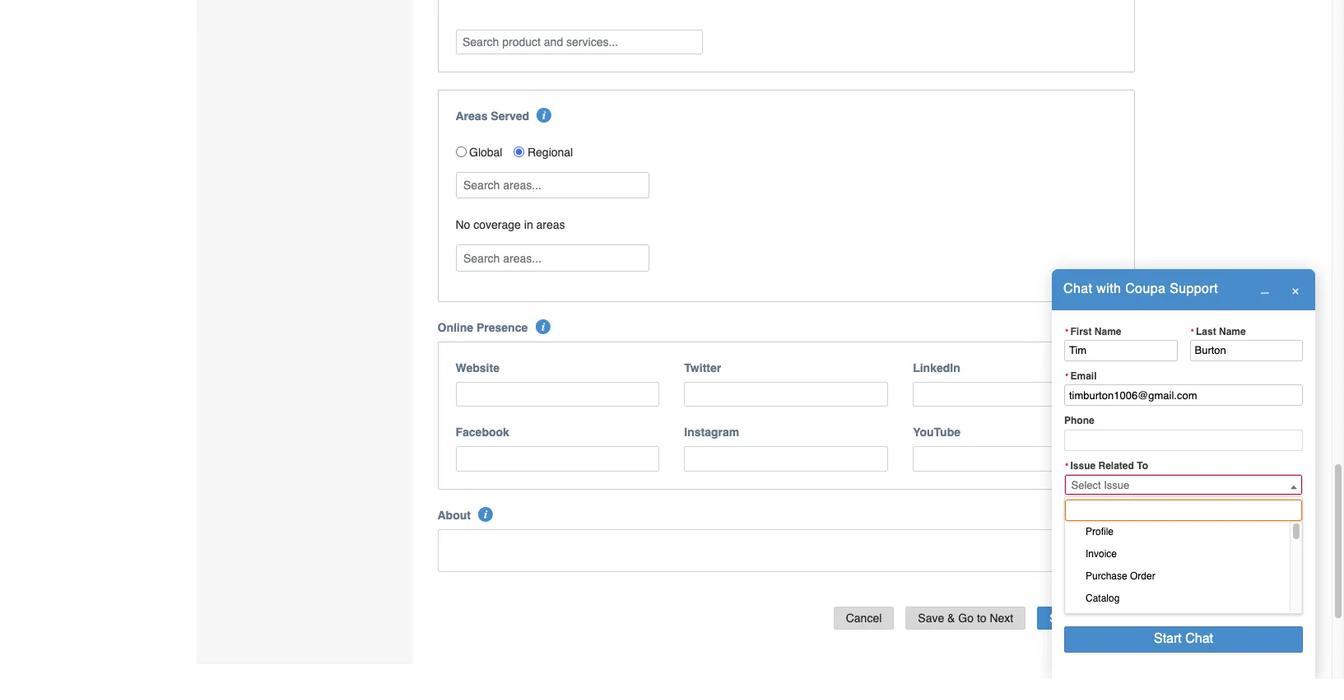 Task type: vqa. For each thing, say whether or not it's contained in the screenshot.
* for First
yes



Task type: describe. For each thing, give the bounding box(es) containing it.
subject to coupa terms of use and privacy policy .
[[1082, 520, 1285, 530]]

facebook
[[456, 426, 509, 439]]

to inside the chat with coupa support dialog
[[1114, 520, 1122, 530]]

profile
[[1086, 526, 1114, 537]]

About text field
[[437, 529, 1135, 572]]

1 search areas... text field from the top
[[457, 173, 647, 198]]

Facebook text field
[[456, 446, 660, 471]]

no coverage in areas
[[456, 218, 565, 232]]

save changes
[[1050, 611, 1123, 624]]

save for save & go to next
[[918, 611, 944, 624]]

complete this field.
[[1064, 497, 1148, 509]]

online
[[437, 321, 473, 334]]

none button inside the chat with coupa support dialog
[[1064, 626, 1303, 652]]

twitter
[[684, 361, 721, 374]]

cancel link
[[834, 606, 894, 630]]

additional information image
[[535, 319, 550, 334]]

policy
[[1259, 520, 1283, 530]]

privacy
[[1227, 520, 1257, 530]]

online presence
[[437, 321, 528, 334]]

* for last
[[1191, 326, 1195, 336]]

instagram
[[684, 426, 739, 439]]

Twitter text field
[[684, 382, 888, 407]]

areas
[[456, 110, 488, 123]]

this
[[1109, 497, 1125, 509]]

order
[[1130, 570, 1155, 582]]

first
[[1070, 326, 1092, 337]]

email
[[1070, 370, 1097, 382]]

option inside the chat with coupa support dialog
[[1065, 610, 1290, 633]]

* email
[[1065, 370, 1097, 382]]

privacy policy link
[[1227, 520, 1283, 530]]

terms of use link
[[1154, 520, 1207, 530]]

2 search areas... text field from the top
[[457, 246, 647, 271]]

purchase
[[1086, 570, 1127, 582]]

presence
[[477, 321, 528, 334]]

save for save changes
[[1050, 611, 1076, 624]]

chat with coupa support dialog
[[1052, 269, 1315, 679]]

additional information image for areas served
[[537, 108, 552, 123]]

about
[[437, 509, 471, 522]]

next
[[990, 611, 1013, 624]]

Phone telephone field
[[1064, 429, 1303, 451]]

LinkedIn text field
[[913, 382, 1117, 407]]

issue
[[1070, 460, 1096, 471]]

changes
[[1079, 611, 1123, 624]]

0 horizontal spatial text default image
[[1261, 286, 1269, 294]]

save & go to next button
[[906, 606, 1026, 630]]

areas
[[536, 218, 565, 232]]

cancel
[[846, 611, 882, 624]]

Website text field
[[456, 382, 660, 407]]

phone
[[1064, 415, 1094, 427]]

none field inside the chat with coupa support dialog
[[1064, 474, 1303, 633]]

terms
[[1154, 520, 1178, 530]]

list box inside the chat with coupa support dialog
[[1064, 497, 1303, 633]]

linkedin
[[913, 361, 960, 374]]

regional
[[528, 146, 573, 159]]

Search product and services... field
[[456, 29, 703, 55]]

areas served
[[456, 110, 529, 123]]



Task type: locate. For each thing, give the bounding box(es) containing it.
text default image
[[1261, 286, 1269, 294], [1291, 288, 1300, 296]]

search areas... text field down areas
[[457, 246, 647, 271]]

coupa for terms
[[1125, 520, 1151, 530]]

additional information image right about
[[478, 507, 493, 522]]

0 horizontal spatial to
[[977, 611, 987, 624]]

with
[[1097, 282, 1121, 296]]

to
[[1114, 520, 1122, 530], [977, 611, 987, 624]]

None radio
[[456, 147, 466, 157], [514, 147, 525, 157], [456, 147, 466, 157], [514, 147, 525, 157]]

list box
[[1064, 497, 1303, 633]]

save left &
[[918, 611, 944, 624]]

* left last
[[1191, 326, 1195, 336]]

0 horizontal spatial name
[[1095, 326, 1122, 337]]

name for first name
[[1095, 326, 1122, 337]]

* left email
[[1065, 371, 1069, 381]]

of
[[1181, 520, 1188, 530]]

*
[[1065, 326, 1069, 336], [1191, 326, 1195, 336], [1065, 371, 1069, 381], [1065, 461, 1069, 471]]

2 name from the left
[[1219, 326, 1246, 337]]

invoice
[[1086, 548, 1117, 560]]

* inside * issue related to
[[1065, 461, 1069, 471]]

1 name from the left
[[1095, 326, 1122, 337]]

name right last
[[1219, 326, 1246, 337]]

chat with coupa support
[[1063, 282, 1218, 296]]

* inside * email
[[1065, 371, 1069, 381]]

support
[[1170, 282, 1218, 296]]

and
[[1210, 520, 1225, 530]]

save left the changes
[[1050, 611, 1076, 624]]

save
[[918, 611, 944, 624], [1050, 611, 1076, 624]]

1 vertical spatial to
[[977, 611, 987, 624]]

last
[[1196, 326, 1216, 337]]

use
[[1191, 520, 1207, 530]]

None text field
[[1064, 340, 1177, 361]]

none field containing profile
[[1064, 474, 1303, 633]]

catalog
[[1086, 593, 1120, 604]]

coupa down "field."
[[1125, 520, 1151, 530]]

Select Issue text field
[[1064, 474, 1303, 496]]

to right go
[[977, 611, 987, 624]]

youtube
[[913, 426, 961, 439]]

* left 'issue'
[[1065, 461, 1069, 471]]

option
[[1065, 610, 1290, 633]]

Instagram text field
[[684, 446, 888, 471]]

Search areas... text field
[[457, 173, 647, 198], [457, 246, 647, 271]]

0 horizontal spatial save
[[918, 611, 944, 624]]

0 vertical spatial coupa
[[1125, 282, 1166, 296]]

None button
[[1064, 626, 1303, 652]]

&
[[947, 611, 955, 624]]

coverage
[[474, 218, 521, 232]]

chat
[[1063, 282, 1093, 296]]

name
[[1095, 326, 1122, 337], [1219, 326, 1246, 337]]

additional information image
[[537, 108, 552, 123], [478, 507, 493, 522]]

to
[[1137, 460, 1148, 471]]

to right the profile
[[1114, 520, 1122, 530]]

1 save from the left
[[918, 611, 944, 624]]

save & go to next
[[918, 611, 1013, 624]]

* issue related to
[[1065, 460, 1148, 471]]

global
[[469, 146, 502, 159]]

subject
[[1082, 520, 1112, 530]]

list box containing profile
[[1064, 497, 1303, 633]]

1 horizontal spatial additional information image
[[537, 108, 552, 123]]

None text field
[[1190, 340, 1303, 361], [1064, 385, 1303, 406], [1065, 499, 1302, 521], [1190, 340, 1303, 361], [1064, 385, 1303, 406], [1065, 499, 1302, 521]]

0 horizontal spatial additional information image
[[478, 507, 493, 522]]

website
[[456, 361, 500, 374]]

* for issue
[[1065, 461, 1069, 471]]

* first name
[[1065, 326, 1122, 337]]

coupa
[[1125, 282, 1166, 296], [1125, 520, 1151, 530]]

save changes button
[[1037, 606, 1135, 630]]

additional information image for about
[[478, 507, 493, 522]]

purchase order
[[1086, 570, 1155, 582]]

go
[[958, 611, 974, 624]]

1 vertical spatial additional information image
[[478, 507, 493, 522]]

additional information image right served
[[537, 108, 552, 123]]

1 horizontal spatial save
[[1050, 611, 1076, 624]]

1 horizontal spatial name
[[1219, 326, 1246, 337]]

field.
[[1127, 497, 1148, 509]]

in
[[524, 218, 533, 232]]

search areas... text field down regional
[[457, 173, 647, 198]]

to inside button
[[977, 611, 987, 624]]

* left first in the right of the page
[[1065, 326, 1069, 336]]

1 horizontal spatial to
[[1114, 520, 1122, 530]]

served
[[491, 110, 529, 123]]

related
[[1098, 460, 1134, 471]]

YouTube text field
[[913, 446, 1117, 471]]

* inside * last name
[[1191, 326, 1195, 336]]

* inside * first name
[[1065, 326, 1069, 336]]

complete
[[1064, 497, 1107, 509]]

2 save from the left
[[1050, 611, 1076, 624]]

None field
[[1064, 474, 1303, 633]]

0 vertical spatial to
[[1114, 520, 1122, 530]]

1 vertical spatial coupa
[[1125, 520, 1151, 530]]

* for first
[[1065, 326, 1069, 336]]

* last name
[[1191, 326, 1246, 337]]

0 vertical spatial search areas... text field
[[457, 173, 647, 198]]

no
[[456, 218, 470, 232]]

1 vertical spatial search areas... text field
[[457, 246, 647, 271]]

coupa right with
[[1125, 282, 1166, 296]]

name right first in the right of the page
[[1095, 326, 1122, 337]]

1 horizontal spatial text default image
[[1291, 288, 1300, 296]]

coupa for support
[[1125, 282, 1166, 296]]

.
[[1283, 520, 1285, 530]]

* for email
[[1065, 371, 1069, 381]]

name for last name
[[1219, 326, 1246, 337]]

0 vertical spatial additional information image
[[537, 108, 552, 123]]



